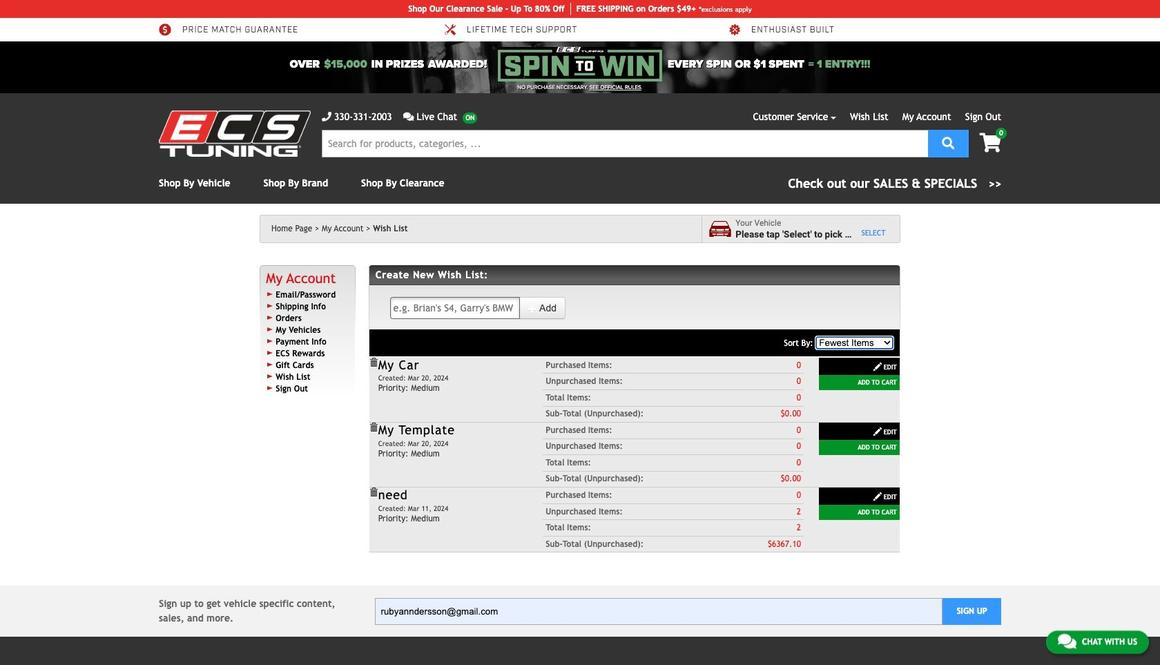 Task type: vqa. For each thing, say whether or not it's contained in the screenshot.
the left 'Comments' icon
yes



Task type: locate. For each thing, give the bounding box(es) containing it.
1 vertical spatial white image
[[873, 492, 883, 502]]

delete image for first white image from the top of the page
[[369, 358, 378, 368]]

phone image
[[322, 112, 332, 122]]

comments image
[[1059, 634, 1077, 650]]

ecs tuning 'spin to win' contest logo image
[[498, 47, 663, 82]]

comments image
[[403, 112, 414, 122]]

white image
[[528, 304, 538, 314], [873, 492, 883, 502]]

1 vertical spatial white image
[[873, 427, 883, 437]]

0 horizontal spatial white image
[[528, 304, 538, 314]]

white image
[[873, 362, 883, 372], [873, 427, 883, 437]]

0 vertical spatial delete image
[[369, 358, 378, 368]]

2 delete image from the top
[[369, 423, 378, 433]]

Email email field
[[375, 598, 943, 625]]

shopping cart image
[[980, 133, 1002, 153]]

0 vertical spatial white image
[[873, 362, 883, 372]]

1 vertical spatial delete image
[[369, 423, 378, 433]]

delete image
[[369, 358, 378, 368], [369, 423, 378, 433]]

1 delete image from the top
[[369, 358, 378, 368]]

e.g. Brian's S4, Garry's BMW E92...etc text field
[[390, 297, 520, 319]]



Task type: describe. For each thing, give the bounding box(es) containing it.
2 white image from the top
[[873, 427, 883, 437]]

ecs tuning image
[[159, 111, 311, 157]]

0 vertical spatial white image
[[528, 304, 538, 314]]

Search text field
[[322, 130, 929, 158]]

delete image
[[369, 488, 378, 498]]

delete image for second white image from the top of the page
[[369, 423, 378, 433]]

search image
[[943, 136, 955, 149]]

1 white image from the top
[[873, 362, 883, 372]]

1 horizontal spatial white image
[[873, 492, 883, 502]]



